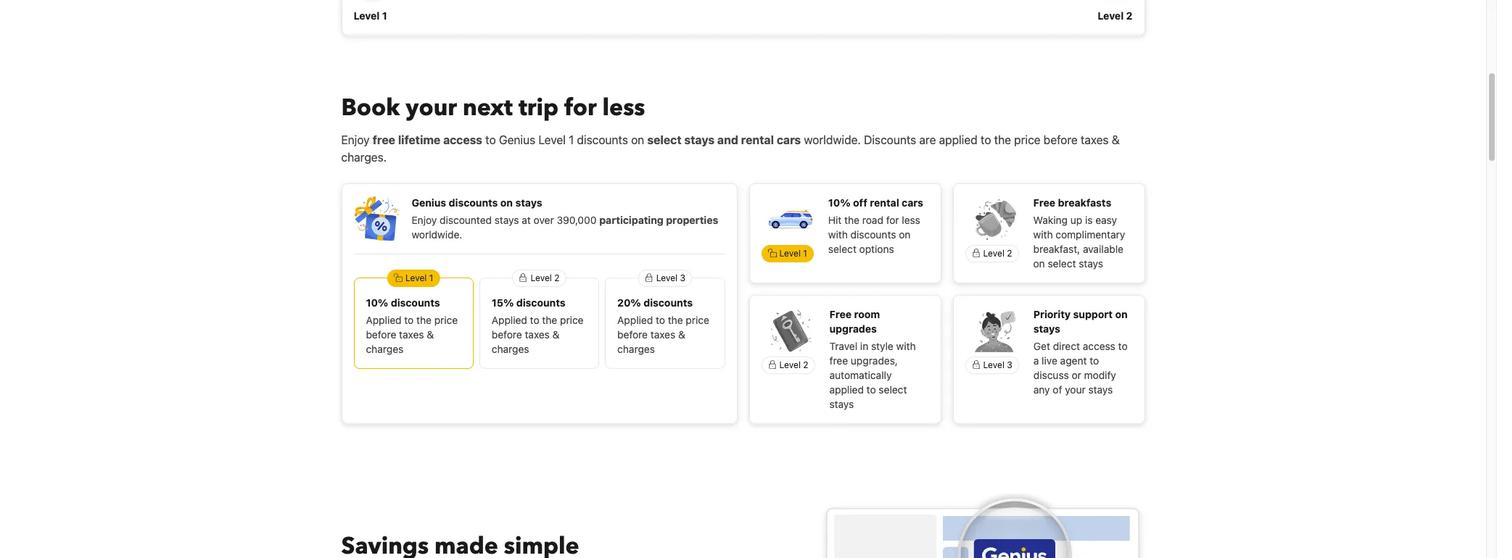 Task type: describe. For each thing, give the bounding box(es) containing it.
charges for 15% discounts applied to the price before taxes & charges
[[492, 343, 529, 356]]

waking
[[1033, 214, 1068, 227]]

worldwide. inside genius discounts on stays enjoy discounted stays at over 390,000 participating properties worldwide.
[[412, 229, 462, 241]]

direct
[[1053, 340, 1080, 353]]

discounts for 15% discounts applied to the price before taxes & charges
[[516, 297, 566, 309]]

0 horizontal spatial 3
[[680, 273, 685, 284]]

off
[[853, 197, 867, 209]]

to inside 10% discounts applied to the price before taxes & charges
[[404, 314, 414, 327]]

worldwide. discounts are applied to the price before taxes & charges.
[[341, 134, 1120, 164]]

to inside free room upgrades travel in style with free upgrades, automatically applied to select stays
[[867, 384, 876, 396]]

charges for 20% discounts applied to the price before taxes & charges
[[617, 343, 655, 356]]

0 horizontal spatial free
[[373, 134, 395, 147]]

travel
[[829, 340, 857, 353]]

discounts for 20% discounts applied to the price before taxes & charges
[[644, 297, 693, 309]]

on inside the 10% off rental cars hit the road for less with discounts on select options
[[899, 229, 911, 241]]

properties
[[666, 214, 718, 227]]

stays down modify in the bottom right of the page
[[1088, 384, 1113, 396]]

for inside the 10% off rental cars hit the road for less with discounts on select options
[[886, 214, 899, 227]]

next
[[463, 92, 513, 124]]

upgrades
[[829, 323, 877, 335]]

is
[[1085, 214, 1093, 227]]

to inside worldwide. discounts are applied to the price before taxes & charges.
[[981, 134, 991, 147]]

automatically
[[829, 369, 892, 382]]

savings made simple image
[[820, 494, 1145, 559]]

hit
[[828, 214, 842, 227]]

applied inside worldwide. discounts are applied to the price before taxes & charges.
[[939, 134, 978, 147]]

to inside "15% discounts applied to the price before taxes & charges"
[[530, 314, 539, 327]]

rental inside the 10% off rental cars hit the road for less with discounts on select options
[[870, 197, 899, 209]]

lifetime
[[398, 134, 440, 147]]

enjoy free lifetime access to genius level 1 discounts on select stays and rental cars
[[341, 134, 801, 147]]

before for 20% discounts applied to the price before taxes & charges
[[617, 329, 648, 341]]

15% discounts applied to the price before taxes & charges
[[492, 297, 584, 356]]

& inside worldwide. discounts are applied to the price before taxes & charges.
[[1112, 134, 1120, 147]]

room
[[854, 309, 880, 321]]

the for 10% discounts applied to the price before taxes & charges
[[416, 314, 432, 327]]

or
[[1072, 369, 1081, 382]]

free for free breakfasts waking up is easy with complimentary breakfast, available on select stays
[[1033, 197, 1055, 209]]

select inside free breakfasts waking up is easy with complimentary breakfast, available on select stays
[[1048, 258, 1076, 270]]

support
[[1073, 309, 1113, 321]]

are
[[919, 134, 936, 147]]

10% discounts applied to the price before taxes & charges
[[366, 297, 458, 356]]

0 vertical spatial enjoy
[[341, 134, 370, 147]]

0 vertical spatial for
[[564, 92, 597, 124]]

participating
[[599, 214, 664, 227]]

over
[[534, 214, 554, 227]]

taxes for 15% discounts applied to the price before taxes & charges
[[525, 329, 550, 341]]

select inside the 10% off rental cars hit the road for less with discounts on select options
[[828, 243, 857, 256]]

0 horizontal spatial cars
[[777, 134, 801, 147]]

select left and
[[647, 134, 682, 147]]

before for 15% discounts applied to the price before taxes & charges
[[492, 329, 522, 341]]

applied inside free room upgrades travel in style with free upgrades, automatically applied to select stays
[[829, 384, 864, 396]]

your inside priority support on stays get direct access to a live agent to discuss or modify any of your stays
[[1065, 384, 1086, 396]]

charges.
[[341, 151, 387, 164]]

free room upgrades image
[[768, 308, 814, 354]]

stays down "priority"
[[1034, 323, 1060, 335]]

the for 15% discounts applied to the price before taxes & charges
[[542, 314, 557, 327]]

price inside worldwide. discounts are applied to the price before taxes & charges.
[[1014, 134, 1041, 147]]

book your next trip for less
[[341, 92, 645, 124]]

10% for 10% discounts applied to the price before taxes & charges
[[366, 297, 388, 309]]

the for 20% discounts applied to the price before taxes & charges
[[668, 314, 683, 327]]

& for 20% discounts applied to the price before taxes & charges
[[678, 329, 685, 341]]

genius inside genius discounts on stays enjoy discounted stays at over 390,000 participating properties worldwide.
[[412, 197, 446, 209]]

on inside genius discounts on stays enjoy discounted stays at over 390,000 participating properties worldwide.
[[500, 197, 513, 209]]

a
[[1034, 355, 1039, 367]]

0 horizontal spatial access
[[443, 134, 482, 147]]

worldwide. inside worldwide. discounts are applied to the price before taxes & charges.
[[804, 134, 861, 147]]

modify
[[1084, 369, 1116, 382]]

in
[[860, 340, 868, 353]]

& for 10% discounts applied to the price before taxes & charges
[[427, 329, 434, 341]]

discounts for 10% discounts applied to the price before taxes & charges
[[391, 297, 440, 309]]

taxes for 20% discounts applied to the price before taxes & charges
[[650, 329, 675, 341]]

free breakfasts waking up is easy with complimentary breakfast, available on select stays
[[1033, 197, 1125, 270]]

stays left and
[[684, 134, 715, 147]]

free breakfasts image
[[972, 196, 1018, 243]]

390,000
[[557, 214, 597, 227]]

priority
[[1034, 309, 1071, 321]]

priority support on stays image
[[972, 308, 1018, 354]]

book your next trip for less image
[[354, 196, 400, 243]]

upgrades,
[[851, 355, 898, 367]]

at
[[522, 214, 531, 227]]

free inside free room upgrades travel in style with free upgrades, automatically applied to select stays
[[829, 355, 848, 367]]

10% off rental cars hit the road for less with discounts on select options
[[828, 197, 923, 256]]

complimentary
[[1056, 229, 1125, 241]]

15%
[[492, 297, 514, 309]]

0 vertical spatial your
[[406, 92, 457, 124]]



Task type: locate. For each thing, give the bounding box(es) containing it.
1 horizontal spatial charges
[[492, 343, 529, 356]]

with right style
[[896, 340, 916, 353]]

2 vertical spatial level 1
[[405, 273, 433, 284]]

3 applied from the left
[[617, 314, 653, 327]]

select down breakfast, at the right of page
[[1048, 258, 1076, 270]]

for right road
[[886, 214, 899, 227]]

free inside free breakfasts waking up is easy with complimentary breakfast, available on select stays
[[1033, 197, 1055, 209]]

get
[[1034, 340, 1050, 353]]

charges inside 20% discounts applied to the price before taxes & charges
[[617, 343, 655, 356]]

enjoy left the discounted
[[412, 214, 437, 227]]

0 horizontal spatial worldwide.
[[412, 229, 462, 241]]

taxes for 10% discounts applied to the price before taxes & charges
[[399, 329, 424, 341]]

with
[[828, 229, 848, 241], [1033, 229, 1053, 241], [896, 340, 916, 353]]

access up modify in the bottom right of the page
[[1083, 340, 1116, 353]]

less up the enjoy free lifetime access to genius level 1 discounts on select stays and rental cars
[[602, 92, 645, 124]]

0 vertical spatial cars
[[777, 134, 801, 147]]

applied inside 20% discounts applied to the price before taxes & charges
[[617, 314, 653, 327]]

0 vertical spatial 10%
[[828, 197, 851, 209]]

trip
[[519, 92, 559, 124]]

any
[[1034, 384, 1050, 396]]

for up the enjoy free lifetime access to genius level 1 discounts on select stays and rental cars
[[564, 92, 597, 124]]

3 charges from the left
[[617, 343, 655, 356]]

0 horizontal spatial level 1
[[354, 10, 387, 22]]

before for 10% discounts applied to the price before taxes & charges
[[366, 329, 396, 341]]

1 horizontal spatial level 3
[[983, 360, 1012, 371]]

options
[[859, 243, 894, 256]]

& inside 10% discounts applied to the price before taxes & charges
[[427, 329, 434, 341]]

the inside 20% discounts applied to the price before taxes & charges
[[668, 314, 683, 327]]

road
[[862, 214, 883, 227]]

taxes inside "15% discounts applied to the price before taxes & charges"
[[525, 329, 550, 341]]

before inside "15% discounts applied to the price before taxes & charges"
[[492, 329, 522, 341]]

breakfast,
[[1033, 243, 1080, 256]]

your
[[406, 92, 457, 124], [1065, 384, 1086, 396]]

charges inside "15% discounts applied to the price before taxes & charges"
[[492, 343, 529, 356]]

book
[[341, 92, 400, 124]]

1 vertical spatial 3
[[1007, 360, 1012, 371]]

1 horizontal spatial genius
[[499, 134, 535, 147]]

stays
[[684, 134, 715, 147], [515, 197, 542, 209], [495, 214, 519, 227], [1079, 258, 1103, 270], [1034, 323, 1060, 335], [1088, 384, 1113, 396], [829, 399, 854, 411]]

2 horizontal spatial charges
[[617, 343, 655, 356]]

rental up road
[[870, 197, 899, 209]]

free for free room upgrades travel in style with free upgrades, automatically applied to select stays
[[829, 309, 852, 321]]

select down upgrades,
[[879, 384, 907, 396]]

0 horizontal spatial applied
[[366, 314, 402, 327]]

price inside "15% discounts applied to the price before taxes & charges"
[[560, 314, 584, 327]]

0 horizontal spatial with
[[828, 229, 848, 241]]

1 horizontal spatial less
[[902, 214, 920, 227]]

0 vertical spatial free
[[373, 134, 395, 147]]

level
[[354, 10, 380, 22], [1098, 10, 1124, 22], [538, 134, 566, 147], [779, 248, 801, 259], [983, 248, 1005, 259], [405, 273, 427, 284], [531, 273, 552, 284], [656, 273, 678, 284], [779, 360, 801, 371], [983, 360, 1005, 371]]

2 horizontal spatial level 1
[[779, 248, 807, 259]]

20% discounts applied to the price before taxes & charges
[[617, 297, 709, 356]]

rental
[[741, 134, 774, 147], [870, 197, 899, 209]]

the inside "15% discounts applied to the price before taxes & charges"
[[542, 314, 557, 327]]

3
[[680, 273, 685, 284], [1007, 360, 1012, 371]]

stays down automatically
[[829, 399, 854, 411]]

1 horizontal spatial free
[[829, 355, 848, 367]]

with down waking
[[1033, 229, 1053, 241]]

applied down automatically
[[829, 384, 864, 396]]

access
[[443, 134, 482, 147], [1083, 340, 1116, 353]]

0 vertical spatial free
[[1033, 197, 1055, 209]]

level 3 up 20% discounts applied to the price before taxes & charges
[[656, 273, 685, 284]]

1 charges from the left
[[366, 343, 403, 356]]

free up upgrades
[[829, 309, 852, 321]]

before inside 10% discounts applied to the price before taxes & charges
[[366, 329, 396, 341]]

level 3 down priority support on stays image
[[983, 360, 1012, 371]]

of
[[1053, 384, 1062, 396]]

free room upgrades travel in style with free upgrades, automatically applied to select stays
[[829, 309, 916, 411]]

0 horizontal spatial enjoy
[[341, 134, 370, 147]]

10% inside the 10% off rental cars hit the road for less with discounts on select options
[[828, 197, 851, 209]]

on inside free breakfasts waking up is easy with complimentary breakfast, available on select stays
[[1033, 258, 1045, 270]]

with inside free breakfasts waking up is easy with complimentary breakfast, available on select stays
[[1033, 229, 1053, 241]]

0 horizontal spatial level 3
[[656, 273, 685, 284]]

and
[[717, 134, 738, 147]]

1 vertical spatial level 1
[[779, 248, 807, 259]]

taxes inside 20% discounts applied to the price before taxes & charges
[[650, 329, 675, 341]]

0 horizontal spatial less
[[602, 92, 645, 124]]

1
[[382, 10, 387, 22], [569, 134, 574, 147], [803, 248, 807, 259], [429, 273, 433, 284]]

0 vertical spatial access
[[443, 134, 482, 147]]

0 vertical spatial genius
[[499, 134, 535, 147]]

rental right and
[[741, 134, 774, 147]]

cars right and
[[777, 134, 801, 147]]

1 horizontal spatial worldwide.
[[804, 134, 861, 147]]

level 3
[[656, 273, 685, 284], [983, 360, 1012, 371]]

price inside 20% discounts applied to the price before taxes & charges
[[686, 314, 709, 327]]

with down hit
[[828, 229, 848, 241]]

to
[[485, 134, 496, 147], [981, 134, 991, 147], [404, 314, 414, 327], [530, 314, 539, 327], [656, 314, 665, 327], [1118, 340, 1128, 353], [1090, 355, 1099, 367], [867, 384, 876, 396]]

1 horizontal spatial access
[[1083, 340, 1116, 353]]

1 horizontal spatial enjoy
[[412, 214, 437, 227]]

discounts inside "15% discounts applied to the price before taxes & charges"
[[516, 297, 566, 309]]

level 1
[[354, 10, 387, 22], [779, 248, 807, 259], [405, 273, 433, 284]]

discounts for genius discounts on stays enjoy discounted stays at over 390,000 participating properties worldwide.
[[449, 197, 498, 209]]

stays down available
[[1079, 258, 1103, 270]]

1 vertical spatial enjoy
[[412, 214, 437, 227]]

2
[[1126, 10, 1133, 22], [1007, 248, 1012, 259], [554, 273, 560, 284], [803, 360, 808, 371]]

select down hit
[[828, 243, 857, 256]]

select
[[647, 134, 682, 147], [828, 243, 857, 256], [1048, 258, 1076, 270], [879, 384, 907, 396]]

your down or
[[1065, 384, 1086, 396]]

1 horizontal spatial with
[[896, 340, 916, 353]]

discounts inside genius discounts on stays enjoy discounted stays at over 390,000 participating properties worldwide.
[[449, 197, 498, 209]]

priority support on stays get direct access to a live agent to discuss or modify any of your stays
[[1034, 309, 1128, 396]]

cars right off
[[902, 197, 923, 209]]

your up lifetime
[[406, 92, 457, 124]]

0 horizontal spatial free
[[829, 309, 852, 321]]

1 horizontal spatial rental
[[870, 197, 899, 209]]

1 vertical spatial applied
[[829, 384, 864, 396]]

1 vertical spatial less
[[902, 214, 920, 227]]

10% inside 10% discounts applied to the price before taxes & charges
[[366, 297, 388, 309]]

1 horizontal spatial cars
[[902, 197, 923, 209]]

0 horizontal spatial genius
[[412, 197, 446, 209]]

0 vertical spatial less
[[602, 92, 645, 124]]

1 vertical spatial for
[[886, 214, 899, 227]]

enjoy
[[341, 134, 370, 147], [412, 214, 437, 227]]

worldwide.
[[804, 134, 861, 147], [412, 229, 462, 241]]

1 horizontal spatial 3
[[1007, 360, 1012, 371]]

applied
[[939, 134, 978, 147], [829, 384, 864, 396]]

1 vertical spatial your
[[1065, 384, 1086, 396]]

access down next
[[443, 134, 482, 147]]

free
[[373, 134, 395, 147], [829, 355, 848, 367]]

1 horizontal spatial applied
[[939, 134, 978, 147]]

0 horizontal spatial rental
[[741, 134, 774, 147]]

10% off rental cars image
[[767, 196, 814, 243]]

0 horizontal spatial for
[[564, 92, 597, 124]]

applied inside "15% discounts applied to the price before taxes & charges"
[[492, 314, 527, 327]]

before
[[1044, 134, 1078, 147], [366, 329, 396, 341], [492, 329, 522, 341], [617, 329, 648, 341]]

before inside 20% discounts applied to the price before taxes & charges
[[617, 329, 648, 341]]

price for 10% discounts applied to the price before taxes & charges
[[434, 314, 458, 327]]

1 vertical spatial worldwide.
[[412, 229, 462, 241]]

worldwide. left discounts
[[804, 134, 861, 147]]

& for 15% discounts applied to the price before taxes & charges
[[552, 329, 560, 341]]

with inside the 10% off rental cars hit the road for less with discounts on select options
[[828, 229, 848, 241]]

with for free breakfasts waking up is easy with complimentary breakfast, available on select stays
[[1033, 229, 1053, 241]]

0 horizontal spatial applied
[[829, 384, 864, 396]]

charges inside 10% discounts applied to the price before taxes & charges
[[366, 343, 403, 356]]

agent
[[1060, 355, 1087, 367]]

access inside priority support on stays get direct access to a live agent to discuss or modify any of your stays
[[1083, 340, 1116, 353]]

discounts
[[577, 134, 628, 147], [449, 197, 498, 209], [851, 229, 896, 241], [391, 297, 440, 309], [516, 297, 566, 309], [644, 297, 693, 309]]

discounts inside 10% discounts applied to the price before taxes & charges
[[391, 297, 440, 309]]

& inside "15% discounts applied to the price before taxes & charges"
[[552, 329, 560, 341]]

0 vertical spatial applied
[[939, 134, 978, 147]]

applied for 20%
[[617, 314, 653, 327]]

the inside 10% discounts applied to the price before taxes & charges
[[416, 314, 432, 327]]

genius down trip
[[499, 134, 535, 147]]

discounts
[[864, 134, 916, 147]]

1 vertical spatial rental
[[870, 197, 899, 209]]

enjoy up charges.
[[341, 134, 370, 147]]

0 vertical spatial level 3
[[656, 273, 685, 284]]

free down travel
[[829, 355, 848, 367]]

1 horizontal spatial free
[[1033, 197, 1055, 209]]

stays left 'at'
[[495, 214, 519, 227]]

0 vertical spatial level 1
[[354, 10, 387, 22]]

1 horizontal spatial applied
[[492, 314, 527, 327]]

1 horizontal spatial for
[[886, 214, 899, 227]]

level 2
[[1098, 10, 1133, 22], [983, 248, 1012, 259], [531, 273, 560, 284], [779, 360, 808, 371]]

10% for 10% off rental cars hit the road for less with discounts on select options
[[828, 197, 851, 209]]

free up waking
[[1033, 197, 1055, 209]]

price for 15% discounts applied to the price before taxes & charges
[[560, 314, 584, 327]]

1 vertical spatial level 3
[[983, 360, 1012, 371]]

the
[[994, 134, 1011, 147], [844, 214, 860, 227], [416, 314, 432, 327], [542, 314, 557, 327], [668, 314, 683, 327]]

0 horizontal spatial 10%
[[366, 297, 388, 309]]

0 vertical spatial 3
[[680, 273, 685, 284]]

with inside free room upgrades travel in style with free upgrades, automatically applied to select stays
[[896, 340, 916, 353]]

10%
[[828, 197, 851, 209], [366, 297, 388, 309]]

less
[[602, 92, 645, 124], [902, 214, 920, 227]]

genius discounts on stays enjoy discounted stays at over 390,000 participating properties worldwide.
[[412, 197, 718, 241]]

charges
[[366, 343, 403, 356], [492, 343, 529, 356], [617, 343, 655, 356]]

1 vertical spatial free
[[829, 355, 848, 367]]

0 vertical spatial rental
[[741, 134, 774, 147]]

0 horizontal spatial your
[[406, 92, 457, 124]]

applied inside 10% discounts applied to the price before taxes & charges
[[366, 314, 402, 327]]

discounted
[[440, 214, 492, 227]]

genius up the discounted
[[412, 197, 446, 209]]

1 vertical spatial access
[[1083, 340, 1116, 353]]

to inside 20% discounts applied to the price before taxes & charges
[[656, 314, 665, 327]]

select inside free room upgrades travel in style with free upgrades, automatically applied to select stays
[[879, 384, 907, 396]]

1 vertical spatial 10%
[[366, 297, 388, 309]]

the inside worldwide. discounts are applied to the price before taxes & charges.
[[994, 134, 1011, 147]]

cars inside the 10% off rental cars hit the road for less with discounts on select options
[[902, 197, 923, 209]]

charges for 10% discounts applied to the price before taxes & charges
[[366, 343, 403, 356]]

2 horizontal spatial applied
[[617, 314, 653, 327]]

applied
[[366, 314, 402, 327], [492, 314, 527, 327], [617, 314, 653, 327]]

stays up 'at'
[[515, 197, 542, 209]]

discuss
[[1034, 369, 1069, 382]]

1 horizontal spatial 10%
[[828, 197, 851, 209]]

cars
[[777, 134, 801, 147], [902, 197, 923, 209]]

applied for 15%
[[492, 314, 527, 327]]

live
[[1042, 355, 1058, 367]]

with for free room upgrades travel in style with free upgrades, automatically applied to select stays
[[896, 340, 916, 353]]

free
[[1033, 197, 1055, 209], [829, 309, 852, 321]]

2 applied from the left
[[492, 314, 527, 327]]

1 vertical spatial genius
[[412, 197, 446, 209]]

stays inside free breakfasts waking up is easy with complimentary breakfast, available on select stays
[[1079, 258, 1103, 270]]

breakfasts
[[1058, 197, 1111, 209]]

available
[[1083, 243, 1124, 256]]

0 vertical spatial worldwide.
[[804, 134, 861, 147]]

stays inside free room upgrades travel in style with free upgrades, automatically applied to select stays
[[829, 399, 854, 411]]

before inside worldwide. discounts are applied to the price before taxes & charges.
[[1044, 134, 1078, 147]]

up
[[1070, 214, 1082, 227]]

taxes
[[1081, 134, 1109, 147], [399, 329, 424, 341], [525, 329, 550, 341], [650, 329, 675, 341]]

on
[[631, 134, 644, 147], [500, 197, 513, 209], [899, 229, 911, 241], [1033, 258, 1045, 270], [1115, 309, 1128, 321]]

easy
[[1095, 214, 1117, 227]]

2 horizontal spatial with
[[1033, 229, 1053, 241]]

price for 20% discounts applied to the price before taxes & charges
[[686, 314, 709, 327]]

2 charges from the left
[[492, 343, 529, 356]]

less inside the 10% off rental cars hit the road for less with discounts on select options
[[902, 214, 920, 227]]

0 horizontal spatial charges
[[366, 343, 403, 356]]

& inside 20% discounts applied to the price before taxes & charges
[[678, 329, 685, 341]]

1 horizontal spatial level 1
[[405, 273, 433, 284]]

1 horizontal spatial your
[[1065, 384, 1086, 396]]

less right road
[[902, 214, 920, 227]]

20%
[[617, 297, 641, 309]]

3 up 20% discounts applied to the price before taxes & charges
[[680, 273, 685, 284]]

taxes inside worldwide. discounts are applied to the price before taxes & charges.
[[1081, 134, 1109, 147]]

discounts inside 20% discounts applied to the price before taxes & charges
[[644, 297, 693, 309]]

for
[[564, 92, 597, 124], [886, 214, 899, 227]]

1 applied from the left
[[366, 314, 402, 327]]

free inside free room upgrades travel in style with free upgrades, automatically applied to select stays
[[829, 309, 852, 321]]

&
[[1112, 134, 1120, 147], [427, 329, 434, 341], [552, 329, 560, 341], [678, 329, 685, 341]]

taxes inside 10% discounts applied to the price before taxes & charges
[[399, 329, 424, 341]]

genius
[[499, 134, 535, 147], [412, 197, 446, 209]]

enjoy inside genius discounts on stays enjoy discounted stays at over 390,000 participating properties worldwide.
[[412, 214, 437, 227]]

discounts inside the 10% off rental cars hit the road for less with discounts on select options
[[851, 229, 896, 241]]

applied right are
[[939, 134, 978, 147]]

free up charges.
[[373, 134, 395, 147]]

1 vertical spatial cars
[[902, 197, 923, 209]]

worldwide. down the discounted
[[412, 229, 462, 241]]

on inside priority support on stays get direct access to a live agent to discuss or modify any of your stays
[[1115, 309, 1128, 321]]

price inside 10% discounts applied to the price before taxes & charges
[[434, 314, 458, 327]]

applied for 10%
[[366, 314, 402, 327]]

1 vertical spatial free
[[829, 309, 852, 321]]

the inside the 10% off rental cars hit the road for less with discounts on select options
[[844, 214, 860, 227]]

price
[[1014, 134, 1041, 147], [434, 314, 458, 327], [560, 314, 584, 327], [686, 314, 709, 327]]

style
[[871, 340, 893, 353]]

3 left a
[[1007, 360, 1012, 371]]



Task type: vqa. For each thing, say whether or not it's contained in the screenshot.


